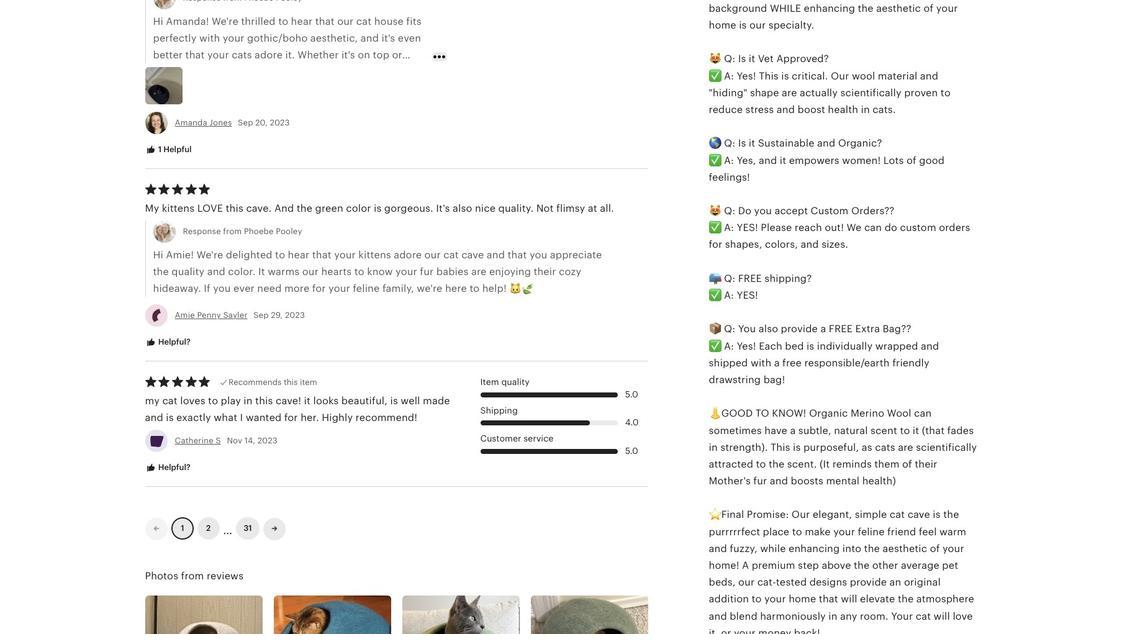 Task type: vqa. For each thing, say whether or not it's contained in the screenshot.
perfectly
yes



Task type: locate. For each thing, give the bounding box(es) containing it.
is for vet
[[738, 54, 746, 64]]

feline down know
[[353, 283, 380, 294]]

0 vertical spatial from
[[223, 227, 242, 236]]

hear inside hi amanda! we're thrilled to hear that our cat house fits perfectly with your gothic/boho aesthetic, and it's even better that your cats adore it. whether it's on top or inside, it's all about comfort! if you ever want more unique additions to your cat haven, just let us know. 🖤 😺
[[291, 16, 313, 27]]

1 vertical spatial if
[[204, 283, 210, 294]]

we're left thrilled
[[212, 16, 238, 27]]

1 😻 from the top
[[709, 54, 721, 64]]

from left phoebe
[[223, 227, 242, 236]]

0 horizontal spatial scientifically
[[841, 87, 902, 98]]

mother's
[[709, 476, 751, 486]]

0 vertical spatial more
[[373, 67, 398, 77]]

and up home!
[[709, 543, 727, 554]]

3 a: from the top
[[724, 223, 734, 233]]

0 vertical spatial quality
[[172, 266, 205, 277]]

it inside ✅ a: yes, and it empowers women! lots of good feelings!
[[780, 155, 786, 166]]

it
[[258, 266, 265, 277]]

1 horizontal spatial will
[[934, 611, 950, 621]]

and
[[361, 33, 379, 43], [920, 71, 939, 81], [777, 104, 795, 115], [817, 138, 836, 149], [759, 155, 777, 166], [801, 239, 819, 250], [487, 250, 505, 260], [207, 266, 225, 277], [921, 341, 939, 351], [145, 412, 163, 423], [770, 476, 788, 486], [709, 543, 727, 554], [709, 611, 727, 621]]

1 vertical spatial quality
[[501, 377, 530, 387]]

their inside the 👃good to know! organic merino wool can sometimes have a subtle, natural scent to it (that fades in strength). this is purposeful, as cats are scientifically attracted to the scent. (it reminds them of their mother's fur and boosts mental health)
[[915, 459, 938, 469]]

ever inside hi amanda! we're thrilled to hear that our cat house fits perfectly with your gothic/boho aesthetic, and it's even better that your cats adore it. whether it's on top or inside, it's all about comfort! if you ever want more unique additions to your cat haven, just let us know. 🖤 😺
[[323, 67, 344, 77]]

a inside ✅ a: yes! each bed is individually wrapped and shipped with a free responsible/earth friendly drawstring bag!
[[774, 358, 780, 368]]

5.0 down 4.0
[[625, 446, 638, 456]]

1 vertical spatial this
[[771, 442, 790, 453]]

it down "sustainable" in the right of the page
[[780, 155, 786, 166]]

1 vertical spatial are
[[471, 266, 487, 277]]

1 vertical spatial 😻
[[709, 206, 721, 216]]

adore up comfort!
[[255, 50, 283, 60]]

0 vertical spatial provide
[[781, 324, 818, 334]]

0 vertical spatial 1
[[158, 145, 162, 154]]

1 vertical spatial can
[[914, 408, 932, 419]]

also right it's
[[453, 203, 472, 213]]

warms
[[268, 266, 300, 277]]

fur inside the hi amie! we're delighted to hear that your kittens adore our cat cave and that you appreciate the quality and color. it warms our hearts to know your fur babies are enjoying their cozy hideaway. if you ever need more for your feline family, we're here to help! 🐱🍃
[[420, 266, 434, 277]]

2023 right 14,
[[258, 436, 278, 445]]

0 vertical spatial can
[[864, 223, 882, 233]]

2 yes! from the top
[[737, 341, 756, 351]]

31
[[244, 524, 252, 533]]

yes! inside ✅ a: yes! please reach out! we can do custom orders for shapes, colors, and sizes.
[[737, 223, 758, 233]]

hi inside the hi amie! we're delighted to hear that your kittens adore our cat cave and that you appreciate the quality and color. it warms our hearts to know your fur babies are enjoying their cozy hideaway. if you ever need more for your feline family, we're here to help! 🐱🍃
[[153, 250, 163, 260]]

5 a: from the top
[[724, 341, 734, 351]]

0 vertical spatial 2023
[[270, 118, 290, 128]]

1 vertical spatial hear
[[288, 250, 310, 260]]

2 a: from the top
[[724, 155, 734, 166]]

31 link
[[236, 518, 259, 540]]

free
[[783, 358, 802, 368]]

yes! down do
[[737, 223, 758, 233]]

1 vertical spatial it's
[[342, 50, 355, 60]]

1 helpful? from the top
[[156, 337, 191, 347]]

good
[[919, 155, 945, 166]]

q: right 📦 on the right of page
[[724, 324, 736, 334]]

2 vertical spatial a
[[790, 425, 796, 436]]

1 horizontal spatial fur
[[754, 476, 767, 486]]

0 vertical spatial adore
[[255, 50, 283, 60]]

1 horizontal spatial cave
[[908, 510, 930, 520]]

5.0 up 4.0
[[625, 389, 638, 399]]

know.
[[376, 84, 404, 94]]

premium
[[752, 560, 795, 571]]

our
[[337, 16, 354, 27], [425, 250, 441, 260], [302, 266, 319, 277], [738, 577, 755, 588]]

2023 for amanda jones sep 20, 2023
[[270, 118, 290, 128]]

1 is from the top
[[738, 54, 746, 64]]

yes! inside ✅ a: yes! this is critical. our wool material and "hiding" shape are actually scientifically proven to reduce stress and boost health in cats.
[[737, 71, 756, 81]]

need
[[257, 283, 282, 294]]

and up enjoying
[[487, 250, 505, 260]]

and up on
[[361, 33, 379, 43]]

1 5.0 from the top
[[625, 389, 638, 399]]

1 horizontal spatial a
[[790, 425, 796, 436]]

if inside the hi amie! we're delighted to hear that your kittens adore our cat cave and that you appreciate the quality and color. it warms our hearts to know your fur babies are enjoying their cozy hideaway. if you ever need more for your feline family, we're here to help! 🐱🍃
[[204, 283, 210, 294]]

proven
[[904, 87, 938, 98]]

that up "aesthetic,"
[[315, 16, 335, 27]]

1 vertical spatial we're
[[197, 250, 223, 260]]

of right them
[[902, 459, 912, 469]]

is left the exactly
[[166, 412, 174, 423]]

😻 for 😻 q: do you accept custom orders??
[[709, 206, 721, 216]]

0 vertical spatial we're
[[212, 16, 238, 27]]

we're for thrilled
[[212, 16, 238, 27]]

this
[[226, 203, 243, 213], [284, 378, 298, 387], [255, 395, 273, 406]]

of down feel
[[930, 543, 940, 554]]

the left "scent."
[[769, 459, 785, 469]]

0 horizontal spatial cave
[[462, 250, 484, 260]]

1 horizontal spatial feline
[[858, 526, 885, 537]]

will down atmosphere
[[934, 611, 950, 621]]

we're down response
[[197, 250, 223, 260]]

for down cave!
[[284, 412, 298, 423]]

0 horizontal spatial will
[[841, 594, 857, 605]]

this inside the 👃good to know! organic merino wool can sometimes have a subtle, natural scent to it (that fades in strength). this is purposeful, as cats are scientifically attracted to the scent. (it reminds them of their mother's fur and boosts mental health)
[[771, 442, 790, 453]]

hear up the gothic/boho at the top left
[[291, 16, 313, 27]]

of inside ✅ a: yes, and it empowers women! lots of good feelings!
[[907, 155, 917, 166]]

1 horizontal spatial free
[[829, 324, 853, 334]]

0 vertical spatial 5.0
[[625, 389, 638, 399]]

if inside hi amanda! we're thrilled to hear that our cat house fits perfectly with your gothic/boho aesthetic, and it's even better that your cats adore it. whether it's on top or inside, it's all about comfort! if you ever want more unique additions to your cat haven, just let us know. 🖤 😺
[[293, 67, 300, 77]]

to right proven
[[941, 87, 951, 98]]

for inside the hi amie! we're delighted to hear that your kittens adore our cat cave and that you appreciate the quality and color. it warms our hearts to know your fur babies are enjoying their cozy hideaway. if you ever need more for your feline family, we're here to help! 🐱🍃
[[312, 283, 326, 294]]

are inside ✅ a: yes! this is critical. our wool material and "hiding" shape are actually scientifically proven to reduce stress and boost health in cats.
[[782, 87, 797, 98]]

my kittens love this cave.  and the green color is gorgeous.  it's also nice quality.  not flimsy at all.
[[145, 203, 614, 213]]

or right the 'top'
[[392, 50, 402, 60]]

3 ✅ from the top
[[709, 223, 721, 233]]

my cat loves to play in this cave! it looks beautiful, is well made and is exactly what i wanted for her. highly recommend!
[[145, 395, 450, 423]]

hi inside hi amanda! we're thrilled to hear that our cat house fits perfectly with your gothic/boho aesthetic, and it's even better that your cats adore it. whether it's on top or inside, it's all about comfort! if you ever want more unique additions to your cat haven, just let us know. 🖤 😺
[[153, 16, 163, 27]]

😻 left do
[[709, 206, 721, 216]]

1 vertical spatial will
[[934, 611, 950, 621]]

1 horizontal spatial provide
[[850, 577, 887, 588]]

2 😻 from the top
[[709, 206, 721, 216]]

ever inside the hi amie! we're delighted to hear that your kittens adore our cat cave and that you appreciate the quality and color. it warms our hearts to know your fur babies are enjoying their cozy hideaway. if you ever need more for your feline family, we're here to help! 🐱🍃
[[234, 283, 255, 294]]

0 vertical spatial for
[[709, 239, 723, 250]]

cat inside the hi amie! we're delighted to hear that your kittens adore our cat cave and that you appreciate the quality and color. it warms our hearts to know your fur babies are enjoying their cozy hideaway. if you ever need more for your feline family, we're here to help! 🐱🍃
[[444, 250, 459, 260]]

recommends
[[229, 378, 282, 387]]

cats inside hi amanda! we're thrilled to hear that our cat house fits perfectly with your gothic/boho aesthetic, and it's even better that your cats adore it. whether it's on top or inside, it's all about comfort! if you ever want more unique additions to your cat haven, just let us know. 🖤 😺
[[232, 50, 252, 60]]

0 vertical spatial cats
[[232, 50, 252, 60]]

hi amie! we're delighted to hear that your kittens adore our cat cave and that you appreciate the quality and color. it warms our hearts to know your fur babies are enjoying their cozy hideaway. if you ever need more for your feline family, we're here to help! 🐱🍃
[[153, 250, 602, 294]]

if for hideaway.
[[204, 283, 210, 294]]

feline inside the hi amie! we're delighted to hear that your kittens adore our cat cave and that you appreciate the quality and color. it warms our hearts to know your fur babies are enjoying their cozy hideaway. if you ever need more for your feline family, we're here to help! 🐱🍃
[[353, 283, 380, 294]]

are right shape
[[782, 87, 797, 98]]

adore inside the hi amie! we're delighted to hear that your kittens adore our cat cave and that you appreciate the quality and color. it warms our hearts to know your fur babies are enjoying their cozy hideaway. if you ever need more for your feline family, we're here to help! 🐱🍃
[[394, 250, 422, 260]]

their inside the hi amie! we're delighted to hear that your kittens adore our cat cave and that you appreciate the quality and color. it warms our hearts to know your fur babies are enjoying their cozy hideaway. if you ever need more for your feline family, we're here to help! 🐱🍃
[[534, 266, 556, 277]]

will
[[841, 594, 857, 605], [934, 611, 950, 621]]

scientifically
[[841, 87, 902, 98], [916, 442, 977, 453]]

scientifically down (that
[[916, 442, 977, 453]]

0 horizontal spatial or
[[392, 50, 402, 60]]

q: for 😻 q: do you accept custom orders??
[[724, 206, 736, 216]]

our up make
[[792, 510, 810, 520]]

comfort!
[[249, 67, 291, 77]]

✅ down 📦 on the right of page
[[709, 341, 721, 351]]

just
[[327, 84, 345, 94]]

it inside my cat loves to play in this cave! it looks beautiful, is well made and is exactly what i wanted for her. highly recommend!
[[304, 395, 311, 406]]

1 horizontal spatial scientifically
[[916, 442, 977, 453]]

2 helpful? from the top
[[156, 463, 191, 472]]

1 for 1
[[181, 524, 184, 533]]

a: inside ✅ a: yes! please reach out! we can do custom orders for shapes, colors, and sizes.
[[724, 223, 734, 233]]

and inside ✅ a: yes! each bed is individually wrapped and shipped with a free responsible/earth friendly drawstring bag!
[[921, 341, 939, 351]]

house
[[374, 16, 404, 27]]

1 horizontal spatial from
[[223, 227, 242, 236]]

amie!
[[166, 250, 194, 260]]

0 vertical spatial a
[[821, 324, 826, 334]]

0 horizontal spatial feline
[[353, 283, 380, 294]]

20,
[[255, 118, 268, 128]]

1 vertical spatial their
[[915, 459, 938, 469]]

0 horizontal spatial this
[[226, 203, 243, 213]]

cats inside the 👃good to know! organic merino wool can sometimes have a subtle, natural scent to it (that fades in strength). this is purposeful, as cats are scientifically attracted to the scent. (it reminds them of their mother's fur and boosts mental health)
[[875, 442, 895, 453]]

q: right 📪
[[724, 273, 736, 284]]

0 horizontal spatial if
[[204, 283, 210, 294]]

this up wanted
[[255, 395, 273, 406]]

🌎
[[709, 138, 721, 149]]

✅ inside ✅ a: yes! please reach out! we can do custom orders for shapes, colors, and sizes.
[[709, 223, 721, 233]]

i
[[240, 412, 243, 423]]

helpful? button for my cat loves to play in this cave! it looks beautiful, is well made and is exactly what i wanted for her. highly recommend!
[[136, 456, 200, 479]]

1 q: from the top
[[724, 54, 736, 64]]

your
[[891, 611, 913, 621]]

it.
[[285, 50, 295, 60]]

0 vertical spatial will
[[841, 594, 857, 605]]

1 a: from the top
[[724, 71, 734, 81]]

4 ✅ from the top
[[709, 290, 721, 301]]

ever for want
[[323, 67, 344, 77]]

we're
[[212, 16, 238, 27], [197, 250, 223, 260]]

1 vertical spatial helpful? button
[[136, 456, 200, 479]]

cat up babies
[[444, 250, 459, 260]]

are inside the 👃good to know! organic merino wool can sometimes have a subtle, natural scent to it (that fades in strength). this is purposeful, as cats are scientifically attracted to the scent. (it reminds them of their mother's fur and boosts mental health)
[[898, 442, 913, 453]]

from for response
[[223, 227, 242, 236]]

is up yes,
[[738, 138, 746, 149]]

their down (that
[[915, 459, 938, 469]]

quality inside the hi amie! we're delighted to hear that your kittens adore our cat cave and that you appreciate the quality and color. it warms our hearts to know your fur babies are enjoying their cozy hideaway. if you ever need more for your feline family, we're here to help! 🐱🍃
[[172, 266, 205, 277]]

✅ inside ✅ a: yes, and it empowers women! lots of good feelings!
[[709, 155, 721, 166]]

1 left 2
[[181, 524, 184, 533]]

29,
[[271, 311, 283, 320]]

your down cat-
[[765, 594, 786, 605]]

flimsy
[[557, 203, 585, 213]]

original
[[904, 577, 941, 588]]

a: for ✅ a: yes! this is critical. our wool material and "hiding" shape are actually scientifically proven to reduce stress and boost health in cats.
[[724, 71, 734, 81]]

reviews
[[207, 570, 244, 581]]

top
[[373, 50, 389, 60]]

(that
[[922, 425, 945, 436]]

my
[[145, 395, 160, 406]]

1 for 1 helpful
[[158, 145, 162, 154]]

kittens right the my at the top
[[162, 203, 195, 213]]

whether
[[298, 50, 339, 60]]

sep
[[238, 118, 253, 128], [253, 311, 269, 320]]

cat right my
[[162, 395, 178, 406]]

purposeful,
[[804, 442, 859, 453]]

1 horizontal spatial are
[[782, 87, 797, 98]]

our inside ⭐final promise: our elegant, simple cat cave is the purrrrrfect place to make your feline friend feel warm and fuzzy, while enhancing into the aesthetic of your home! a premium step above the other average pet beds, our cat-tested designs provide an original addition to your home that will elevate the atmosphere and blend harmoniously in any room. your cat will love it, or your money back!
[[792, 510, 810, 520]]

2 vertical spatial for
[[284, 412, 298, 423]]

wanted
[[246, 412, 282, 423]]

thrilled
[[241, 16, 276, 27]]

1 horizontal spatial can
[[914, 408, 932, 419]]

provide up bed
[[781, 324, 818, 334]]

1 vertical spatial from
[[181, 570, 204, 581]]

cat
[[356, 16, 372, 27], [274, 84, 289, 94], [444, 250, 459, 260], [162, 395, 178, 406], [890, 510, 905, 520], [916, 611, 931, 621]]

1 horizontal spatial cats
[[875, 442, 895, 453]]

this left cave.
[[226, 203, 243, 213]]

q: up "hiding"
[[724, 54, 736, 64]]

of inside ⭐final promise: our elegant, simple cat cave is the purrrrrfect place to make your feline friend feel warm and fuzzy, while enhancing into the aesthetic of your home! a premium step above the other average pet beds, our cat-tested designs provide an original addition to your home that will elevate the atmosphere and blend harmoniously in any room. your cat will love it, or your money back!
[[930, 543, 940, 554]]

the
[[297, 203, 312, 213], [153, 266, 169, 277], [769, 459, 785, 469], [944, 510, 959, 520], [864, 543, 880, 554], [854, 560, 870, 571], [898, 594, 914, 605]]

that up hearts
[[312, 250, 331, 260]]

enhancing
[[789, 543, 840, 554]]

jones
[[209, 118, 232, 128]]

that up all
[[185, 50, 205, 60]]

more down warms
[[284, 283, 310, 294]]

0 vertical spatial this
[[759, 71, 779, 81]]

1 horizontal spatial more
[[373, 67, 398, 77]]

2 is from the top
[[738, 138, 746, 149]]

to up the gothic/boho at the top left
[[278, 16, 288, 27]]

✅ inside ✅ a: yes! each bed is individually wrapped and shipped with a free responsible/earth friendly drawstring bag!
[[709, 341, 721, 351]]

a up "individually"
[[821, 324, 826, 334]]

you right do
[[754, 206, 772, 216]]

more inside hi amanda! we're thrilled to hear that our cat house fits perfectly with your gothic/boho aesthetic, and it's even better that your cats adore it. whether it's on top or inside, it's all about comfort! if you ever want more unique additions to your cat haven, just let us know. 🖤 😺
[[373, 67, 398, 77]]

recommend!
[[356, 412, 417, 423]]

1 vertical spatial is
[[738, 138, 746, 149]]

✅ up 📪
[[709, 223, 721, 233]]

and down reach
[[801, 239, 819, 250]]

gorgeous.
[[384, 203, 433, 213]]

1 horizontal spatial our
[[831, 71, 849, 81]]

sep left "29,"
[[253, 311, 269, 320]]

0 horizontal spatial also
[[453, 203, 472, 213]]

1 horizontal spatial also
[[759, 324, 778, 334]]

beautiful,
[[341, 395, 388, 406]]

2 hi from the top
[[153, 250, 163, 260]]

q: left do
[[724, 206, 736, 216]]

0 horizontal spatial our
[[792, 510, 810, 520]]

the up warm
[[944, 510, 959, 520]]

0 vertical spatial or
[[392, 50, 402, 60]]

1 vertical spatial yes!
[[737, 290, 758, 301]]

and down my
[[145, 412, 163, 423]]

feline down simple in the right bottom of the page
[[858, 526, 885, 537]]

cat inside my cat loves to play in this cave! it looks beautiful, is well made and is exactly what i wanted for her. highly recommend!
[[162, 395, 178, 406]]

ever up just
[[323, 67, 344, 77]]

0 vertical spatial helpful? button
[[136, 331, 200, 354]]

2 horizontal spatial for
[[709, 239, 723, 250]]

0 vertical spatial 😻
[[709, 54, 721, 64]]

0 vertical spatial sep
[[238, 118, 253, 128]]

1 vertical spatial this
[[284, 378, 298, 387]]

this down have
[[771, 442, 790, 453]]

2 horizontal spatial it's
[[382, 33, 395, 43]]

cave.
[[246, 203, 272, 213]]

responsible/earth
[[805, 358, 890, 368]]

ever for need
[[234, 283, 255, 294]]

hi left amie!
[[153, 250, 163, 260]]

2 q: from the top
[[724, 138, 736, 149]]

0 horizontal spatial with
[[199, 33, 220, 43]]

a: inside ✅ a: yes! this is critical. our wool material and "hiding" shape are actually scientifically proven to reduce stress and boost health in cats.
[[724, 71, 734, 81]]

cat left house
[[356, 16, 372, 27]]

is right bed
[[807, 341, 814, 351]]

of inside the 👃good to know! organic merino wool can sometimes have a subtle, natural scent to it (that fades in strength). this is purposeful, as cats are scientifically attracted to the scent. (it reminds them of their mother's fur and boosts mental health)
[[902, 459, 912, 469]]

1 ✅ from the top
[[709, 71, 721, 81]]

more inside the hi amie! we're delighted to hear that your kittens adore our cat cave and that you appreciate the quality and color. it warms our hearts to know your fur babies are enjoying their cozy hideaway. if you ever need more for your feline family, we're here to help! 🐱🍃
[[284, 283, 310, 294]]

q: right 🌎
[[724, 138, 736, 149]]

in inside my cat loves to play in this cave! it looks beautiful, is well made and is exactly what i wanted for her. highly recommend!
[[244, 395, 253, 406]]

✅ for ✅ a: yes! each bed is individually wrapped and shipped with a free responsible/earth friendly drawstring bag!
[[709, 341, 721, 351]]

1 vertical spatial scientifically
[[916, 442, 977, 453]]

love
[[953, 611, 973, 621]]

ever down "color."
[[234, 283, 255, 294]]

5 ✅ from the top
[[709, 341, 721, 351]]

✅ a: yes!
[[709, 290, 758, 301]]

1 vertical spatial adore
[[394, 250, 422, 260]]

aesthetic
[[883, 543, 927, 554]]

1 horizontal spatial for
[[312, 283, 326, 294]]

for inside ✅ a: yes! please reach out! we can do custom orders for shapes, colors, and sizes.
[[709, 239, 723, 250]]

cozy
[[559, 266, 581, 277]]

other
[[873, 560, 898, 571]]

1 inside button
[[158, 145, 162, 154]]

1 yes! from the top
[[737, 71, 756, 81]]

back!
[[794, 628, 820, 634]]

2023 right "29,"
[[285, 311, 305, 320]]

hi for hi amie! we're delighted to hear that your kittens adore our cat cave and that you appreciate the quality and color. it warms our hearts to know your fur babies are enjoying their cozy hideaway. if you ever need more for your feline family, we're here to help! 🐱🍃
[[153, 250, 163, 260]]

designs
[[810, 577, 847, 588]]

✅ inside ✅ a: yes! this is critical. our wool material and "hiding" shape are actually scientifically proven to reduce stress and boost health in cats.
[[709, 71, 721, 81]]

this inside ✅ a: yes! this is critical. our wool material and "hiding" shape are actually scientifically proven to reduce stress and boost health in cats.
[[759, 71, 779, 81]]

and inside the 👃good to know! organic merino wool can sometimes have a subtle, natural scent to it (that fades in strength). this is purposeful, as cats are scientifically attracted to the scent. (it reminds them of their mother's fur and boosts mental health)
[[770, 476, 788, 486]]

1 yes! from the top
[[737, 223, 758, 233]]

feline inside ⭐final promise: our elegant, simple cat cave is the purrrrrfect place to make your feline friend feel warm and fuzzy, while enhancing into the aesthetic of your home! a premium step above the other average pet beds, our cat-tested designs provide an original addition to your home that will elevate the atmosphere and blend harmoniously in any room. your cat will love it, or your money back!
[[858, 526, 885, 537]]

it's left all
[[188, 67, 201, 77]]

q: for 📦 q: you also provide a free extra bag??
[[724, 324, 736, 334]]

0 vertical spatial helpful?
[[156, 337, 191, 347]]

hi
[[153, 16, 163, 27], [153, 250, 163, 260]]

1
[[158, 145, 162, 154], [181, 524, 184, 533]]

hi for hi amanda! we're thrilled to hear that our cat house fits perfectly with your gothic/boho aesthetic, and it's even better that your cats adore it. whether it's on top or inside, it's all about comfort! if you ever want more unique additions to your cat haven, just let us know. 🖤 😺
[[153, 16, 163, 27]]

1 hi from the top
[[153, 16, 163, 27]]

about
[[218, 67, 246, 77]]

1 vertical spatial kittens
[[359, 250, 391, 260]]

catherine s link
[[175, 436, 221, 445]]

1 vertical spatial ever
[[234, 283, 255, 294]]

and up friendly
[[921, 341, 939, 351]]

and right yes,
[[759, 155, 777, 166]]

1 vertical spatial feline
[[858, 526, 885, 537]]

are
[[782, 87, 797, 98], [471, 266, 487, 277], [898, 442, 913, 453]]

0 vertical spatial this
[[226, 203, 243, 213]]

customer service
[[480, 434, 554, 444]]

a: for ✅ a: yes, and it empowers women! lots of good feelings!
[[724, 155, 734, 166]]

empowers
[[789, 155, 840, 166]]

harmoniously
[[760, 611, 826, 621]]

0 horizontal spatial fur
[[420, 266, 434, 277]]

green
[[315, 203, 343, 213]]

helpful? down catherine
[[156, 463, 191, 472]]

perfectly
[[153, 33, 197, 43]]

scientifically down "wool"
[[841, 87, 902, 98]]

for down hearts
[[312, 283, 326, 294]]

1 helpful button
[[136, 139, 201, 161]]

can up (that
[[914, 408, 932, 419]]

family,
[[383, 283, 414, 294]]

can down orders?? at the right of the page
[[864, 223, 882, 233]]

✅ for ✅ a: yes! please reach out! we can do custom orders for shapes, colors, and sizes.
[[709, 223, 721, 233]]

1 horizontal spatial their
[[915, 459, 938, 469]]

is down '😻 q: is it vet approved?'
[[781, 71, 789, 81]]

0 horizontal spatial for
[[284, 412, 298, 423]]

1 horizontal spatial if
[[293, 67, 300, 77]]

is up "scent."
[[793, 442, 801, 453]]

and inside my cat loves to play in this cave! it looks beautiful, is well made and is exactly what i wanted for her. highly recommend!
[[145, 412, 163, 423]]

2 5.0 from the top
[[625, 446, 638, 456]]

✅ for ✅ a: yes! this is critical. our wool material and "hiding" shape are actually scientifically proven to reduce stress and boost health in cats.
[[709, 71, 721, 81]]

cave inside ⭐final promise: our elegant, simple cat cave is the purrrrrfect place to make your feline friend feel warm and fuzzy, while enhancing into the aesthetic of your home! a premium step above the other average pet beds, our cat-tested designs provide an original addition to your home that will elevate the atmosphere and blend harmoniously in any room. your cat will love it, or your money back!
[[908, 510, 930, 520]]

we're inside hi amanda! we're thrilled to hear that our cat house fits perfectly with your gothic/boho aesthetic, and it's even better that your cats adore it. whether it's on top or inside, it's all about comfort! if you ever want more unique additions to your cat haven, just let us know. 🖤 😺
[[212, 16, 238, 27]]

1 vertical spatial 5.0
[[625, 446, 638, 456]]

provide up elevate
[[850, 577, 887, 588]]

1 helpful? button from the top
[[136, 331, 200, 354]]

0 vertical spatial is
[[738, 54, 746, 64]]

1 vertical spatial cave
[[908, 510, 930, 520]]

hear inside the hi amie! we're delighted to hear that your kittens adore our cat cave and that you appreciate the quality and color. it warms our hearts to know your fur babies are enjoying their cozy hideaway. if you ever need more for your feline family, we're here to help! 🐱🍃
[[288, 250, 310, 260]]

1 vertical spatial with
[[751, 358, 772, 368]]

yes! down 📪 q: free shipping?
[[737, 290, 758, 301]]

4 a: from the top
[[724, 290, 734, 301]]

2 ✅ from the top
[[709, 155, 721, 166]]

in inside the 👃good to know! organic merino wool can sometimes have a subtle, natural scent to it (that fades in strength). this is purposeful, as cats are scientifically attracted to the scent. (it reminds them of their mother's fur and boosts mental health)
[[709, 442, 718, 453]]

in up attracted
[[709, 442, 718, 453]]

2 helpful? button from the top
[[136, 456, 200, 479]]

or inside hi amanda! we're thrilled to hear that our cat house fits perfectly with your gothic/boho aesthetic, and it's even better that your cats adore it. whether it's on top or inside, it's all about comfort! if you ever want more unique additions to your cat haven, just let us know. 🖤 😺
[[392, 50, 402, 60]]

atmosphere
[[917, 594, 974, 605]]

if
[[293, 67, 300, 77], [204, 283, 210, 294]]

cave up babies
[[462, 250, 484, 260]]

1 vertical spatial a
[[774, 358, 780, 368]]

the inside the hi amie! we're delighted to hear that your kittens adore our cat cave and that you appreciate the quality and color. it warms our hearts to know your fur babies are enjoying their cozy hideaway. if you ever need more for your feline family, we're here to help! 🐱🍃
[[153, 266, 169, 277]]

you
[[303, 67, 320, 77], [754, 206, 772, 216], [530, 250, 547, 260], [213, 283, 231, 294]]

1 horizontal spatial with
[[751, 358, 772, 368]]

fur right mother's
[[754, 476, 767, 486]]

it left vet
[[749, 54, 755, 64]]

0 horizontal spatial free
[[738, 273, 762, 284]]

helpful? down amie
[[156, 337, 191, 347]]

are up them
[[898, 442, 913, 453]]

highly
[[322, 412, 353, 423]]

scent.
[[787, 459, 817, 469]]

is for sustainable
[[738, 138, 746, 149]]

4 q: from the top
[[724, 273, 736, 284]]

provide inside ⭐final promise: our elegant, simple cat cave is the purrrrrfect place to make your feline friend feel warm and fuzzy, while enhancing into the aesthetic of your home! a premium step above the other average pet beds, our cat-tested designs provide an original addition to your home that will elevate the atmosphere and blend harmoniously in any room. your cat will love it, or your money back!
[[850, 577, 887, 588]]

natural
[[834, 425, 868, 436]]

more down the 'top'
[[373, 67, 398, 77]]

yes! up shape
[[737, 71, 756, 81]]

2 horizontal spatial a
[[821, 324, 826, 334]]

✅ up "hiding"
[[709, 71, 721, 81]]

hear
[[291, 16, 313, 27], [288, 250, 310, 260]]

"hiding"
[[709, 87, 747, 98]]

3 q: from the top
[[724, 206, 736, 216]]

amanda jones link
[[175, 118, 232, 128]]

if for comfort!
[[293, 67, 300, 77]]

custom
[[811, 206, 849, 216]]

we're inside the hi amie! we're delighted to hear that your kittens adore our cat cave and that you appreciate the quality and color. it warms our hearts to know your fur babies are enjoying their cozy hideaway. if you ever need more for your feline family, we're here to help! 🐱🍃
[[197, 250, 223, 260]]

amie
[[175, 311, 195, 320]]

1 vertical spatial yes!
[[737, 341, 756, 351]]

2 vertical spatial of
[[930, 543, 940, 554]]

0 vertical spatial our
[[831, 71, 849, 81]]

a: inside ✅ a: yes, and it empowers women! lots of good feelings!
[[724, 155, 734, 166]]

yes! inside ✅ a: yes! each bed is individually wrapped and shipped with a free responsible/earth friendly drawstring bag!
[[737, 341, 756, 351]]

help!
[[482, 283, 507, 294]]

0 vertical spatial their
[[534, 266, 556, 277]]

2 yes! from the top
[[737, 290, 758, 301]]

a: inside ✅ a: yes! each bed is individually wrapped and shipped with a free responsible/earth friendly drawstring bag!
[[724, 341, 734, 351]]

1 vertical spatial helpful?
[[156, 463, 191, 472]]

sep left the 20, at the left of page
[[238, 118, 253, 128]]

1 vertical spatial provide
[[850, 577, 887, 588]]

0 vertical spatial yes!
[[737, 71, 756, 81]]

nov
[[227, 436, 242, 445]]

😻 for 😻 q: is it vet approved?
[[709, 54, 721, 64]]

delighted
[[226, 250, 272, 260]]

helpful? button for my kittens love this cave.  and the green color is gorgeous.  it's also nice quality.  not flimsy at all.
[[136, 331, 200, 354]]

yes!
[[737, 223, 758, 233], [737, 290, 758, 301]]

quality right item
[[501, 377, 530, 387]]

1 vertical spatial fur
[[754, 476, 767, 486]]

elevate
[[860, 594, 895, 605]]

0 vertical spatial cave
[[462, 250, 484, 260]]

also up "each"
[[759, 324, 778, 334]]

5 q: from the top
[[724, 324, 736, 334]]



Task type: describe. For each thing, give the bounding box(es) containing it.
are inside the hi amie! we're delighted to hear that your kittens adore our cat cave and that you appreciate the quality and color. it warms our hearts to know your fur babies are enjoying their cozy hideaway. if you ever need more for your feline family, we're here to help! 🐱🍃
[[471, 266, 487, 277]]

and up proven
[[920, 71, 939, 81]]

is inside ✅ a: yes! each bed is individually wrapped and shipped with a free responsible/earth friendly drawstring bag!
[[807, 341, 814, 351]]

color.
[[228, 266, 256, 277]]

0 vertical spatial also
[[453, 203, 472, 213]]

sustainable
[[758, 138, 815, 149]]

cave!
[[276, 395, 301, 406]]

⭐final promise: our elegant, simple cat cave is the purrrrrfect place to make your feline friend feel warm and fuzzy, while enhancing into the aesthetic of your home! a premium step above the other average pet beds, our cat-tested designs provide an original addition to your home that will elevate the atmosphere and blend harmoniously in any room. your cat will love it, or your money back!
[[709, 510, 974, 634]]

can inside the 👃good to know! organic merino wool can sometimes have a subtle, natural scent to it (that fades in strength). this is purposeful, as cats are scientifically attracted to the scent. (it reminds them of their mother's fur and boosts mental health)
[[914, 408, 932, 419]]

her.
[[301, 412, 319, 423]]

pet
[[942, 560, 958, 571]]

is right color
[[374, 203, 382, 213]]

your down warm
[[943, 543, 964, 554]]

✅ for ✅ a: yes!
[[709, 290, 721, 301]]

📦 q: you also provide a free extra bag??
[[709, 324, 911, 334]]

item
[[480, 377, 499, 387]]

✅ for ✅ a: yes, and it empowers women! lots of good feelings!
[[709, 155, 721, 166]]

to right 'here'
[[470, 283, 480, 294]]

material
[[878, 71, 918, 81]]

q: for 📪 q: free shipping?
[[724, 273, 736, 284]]

a inside the 👃good to know! organic merino wool can sometimes have a subtle, natural scent to it (that fades in strength). this is purposeful, as cats are scientifically attracted to the scent. (it reminds them of their mother's fur and boosts mental health)
[[790, 425, 796, 436]]

(it
[[820, 459, 830, 469]]

is inside the 👃good to know! organic merino wool can sometimes have a subtle, natural scent to it (that fades in strength). this is purposeful, as cats are scientifically attracted to the scent. (it reminds them of their mother's fur and boosts mental health)
[[793, 442, 801, 453]]

love
[[197, 203, 223, 213]]

it up yes,
[[749, 138, 755, 149]]

2
[[206, 524, 211, 533]]

us
[[362, 84, 373, 94]]

cave inside the hi amie! we're delighted to hear that your kittens adore our cat cave and that you appreciate the quality and color. it warms our hearts to know your fur babies are enjoying their cozy hideaway. if you ever need more for your feline family, we're here to help! 🐱🍃
[[462, 250, 484, 260]]

cats.
[[873, 104, 896, 115]]

😻 q: do you accept custom orders??
[[709, 206, 895, 216]]

our inside hi amanda! we're thrilled to hear that our cat house fits perfectly with your gothic/boho aesthetic, and it's even better that your cats adore it. whether it's on top or inside, it's all about comfort! if you ever want more unique additions to your cat haven, just let us know. 🖤 😺
[[337, 16, 354, 27]]

average
[[901, 560, 940, 571]]

my
[[145, 203, 159, 213]]

hi amanda! we're thrilled to hear that our cat house fits perfectly with your gothic/boho aesthetic, and it's even better that your cats adore it. whether it's on top or inside, it's all about comfort! if you ever want more unique additions to your cat haven, just let us know. 🖤 😺
[[153, 16, 422, 111]]

🐱🍃
[[509, 283, 534, 294]]

and inside ✅ a: yes! please reach out! we can do custom orders for shapes, colors, and sizes.
[[801, 239, 819, 250]]

while
[[760, 543, 786, 554]]

our up babies
[[425, 250, 441, 260]]

1 vertical spatial also
[[759, 324, 778, 334]]

and inside ✅ a: yes, and it empowers women! lots of good feelings!
[[759, 155, 777, 166]]

mental
[[826, 476, 860, 486]]

q: for 🌎 q: is it sustainable and organic?
[[724, 138, 736, 149]]

sizes.
[[822, 239, 848, 250]]

to inside ✅ a: yes! this is critical. our wool material and "hiding" shape are actually scientifically proven to reduce stress and boost health in cats.
[[941, 87, 951, 98]]

with inside ✅ a: yes! each bed is individually wrapped and shipped with a free responsible/earth friendly drawstring bag!
[[751, 358, 772, 368]]

scientifically inside ✅ a: yes! this is critical. our wool material and "hiding" shape are actually scientifically proven to reduce stress and boost health in cats.
[[841, 87, 902, 98]]

✅ a: yes! each bed is individually wrapped and shipped with a free responsible/earth friendly drawstring bag!
[[709, 341, 939, 385]]

is inside ⭐final promise: our elegant, simple cat cave is the purrrrrfect place to make your feline friend feel warm and fuzzy, while enhancing into the aesthetic of your home! a premium step above the other average pet beds, our cat-tested designs provide an original addition to your home that will elevate the atmosphere and blend harmoniously in any room. your cat will love it, or your money back!
[[933, 510, 941, 520]]

and left "color."
[[207, 266, 225, 277]]

babies
[[436, 266, 469, 277]]

feelings!
[[709, 172, 750, 182]]

0 vertical spatial it's
[[382, 33, 395, 43]]

to down wool
[[900, 425, 910, 436]]

them
[[875, 459, 900, 469]]

that up enjoying
[[508, 250, 527, 260]]

or inside ⭐final promise: our elegant, simple cat cave is the purrrrrfect place to make your feline friend feel warm and fuzzy, while enhancing into the aesthetic of your home! a premium step above the other average pet beds, our cat-tested designs provide an original addition to your home that will elevate the atmosphere and blend harmoniously in any room. your cat will love it, or your money back!
[[721, 628, 731, 634]]

the right and
[[297, 203, 312, 213]]

loves
[[180, 395, 205, 406]]

fades
[[948, 425, 974, 436]]

and inside hi amanda! we're thrilled to hear that our cat house fits perfectly with your gothic/boho aesthetic, and it's even better that your cats adore it. whether it's on top or inside, it's all about comfort! if you ever want more unique additions to your cat haven, just let us know. 🖤 😺
[[361, 33, 379, 43]]

all
[[204, 67, 215, 77]]

enjoying
[[489, 266, 531, 277]]

know!
[[772, 408, 806, 419]]

to left know
[[354, 266, 364, 277]]

to left make
[[792, 526, 802, 537]]

wool
[[887, 408, 912, 419]]

addition
[[709, 594, 749, 605]]

the right into
[[864, 543, 880, 554]]

individually
[[817, 341, 873, 351]]

a: for ✅ a: yes! please reach out! we can do custom orders for shapes, colors, and sizes.
[[724, 223, 734, 233]]

critical.
[[792, 71, 828, 81]]

want
[[347, 67, 370, 77]]

0 vertical spatial free
[[738, 273, 762, 284]]

that inside ⭐final promise: our elegant, simple cat cave is the purrrrrfect place to make your feline friend feel warm and fuzzy, while enhancing into the aesthetic of your home! a premium step above the other average pet beds, our cat-tested designs provide an original addition to your home that will elevate the atmosphere and blend harmoniously in any room. your cat will love it, or your money back!
[[819, 594, 838, 605]]

kittens inside the hi amie! we're delighted to hear that your kittens adore our cat cave and that you appreciate the quality and color. it warms our hearts to know your fur babies are enjoying their cozy hideaway. if you ever need more for your feline family, we're here to help! 🐱🍃
[[359, 250, 391, 260]]

14,
[[245, 436, 255, 445]]

cat right your
[[916, 611, 931, 621]]

0 horizontal spatial provide
[[781, 324, 818, 334]]

above
[[822, 560, 851, 571]]

we're for delighted
[[197, 250, 223, 260]]

4.0
[[625, 418, 639, 428]]

what
[[214, 412, 237, 423]]

shipping
[[480, 405, 518, 415]]

scientifically inside the 👃good to know! organic merino wool can sometimes have a subtle, natural scent to it (that fades in strength). this is purposeful, as cats are scientifically attracted to the scent. (it reminds them of their mother's fur and boosts mental health)
[[916, 442, 977, 453]]

the up your
[[898, 594, 914, 605]]

custom
[[900, 223, 936, 233]]

1 horizontal spatial it's
[[342, 50, 355, 60]]

yes! for ✅ a: yes! please reach out! we can do custom orders for shapes, colors, and sizes.
[[737, 223, 758, 233]]

in inside ⭐final promise: our elegant, simple cat cave is the purrrrrfect place to make your feline friend feel warm and fuzzy, while enhancing into the aesthetic of your home! a premium step above the other average pet beds, our cat-tested designs provide an original addition to your home that will elevate the atmosphere and blend harmoniously in any room. your cat will love it, or your money back!
[[829, 611, 838, 621]]

organic
[[809, 408, 848, 419]]

our inside ✅ a: yes! this is critical. our wool material and "hiding" shape are actually scientifically proven to reduce stress and boost health in cats.
[[831, 71, 849, 81]]

a: for ✅ a: yes! each bed is individually wrapped and shipped with a free responsible/earth friendly drawstring bag!
[[724, 341, 734, 351]]

yes! for "hiding"
[[737, 71, 756, 81]]

shipping?
[[765, 273, 812, 284]]

an
[[890, 577, 902, 588]]

and
[[274, 203, 294, 213]]

more for need
[[284, 283, 310, 294]]

from for photos
[[181, 570, 204, 581]]

a: for ✅ a: yes!
[[724, 290, 734, 301]]

5.0 for item quality
[[625, 389, 638, 399]]

yes! for with
[[737, 341, 756, 351]]

your up hearts
[[334, 250, 356, 260]]

more for want
[[373, 67, 398, 77]]

well
[[401, 395, 420, 406]]

our left hearts
[[302, 266, 319, 277]]

catherine s nov 14, 2023
[[175, 436, 278, 445]]

service
[[524, 434, 554, 444]]

do
[[738, 206, 752, 216]]

beds,
[[709, 577, 736, 588]]

to up warms
[[275, 250, 285, 260]]

adore inside hi amanda! we're thrilled to hear that our cat house fits perfectly with your gothic/boho aesthetic, and it's even better that your cats adore it. whether it's on top or inside, it's all about comfort! if you ever want more unique additions to your cat haven, just let us know. 🖤 😺
[[255, 50, 283, 60]]

…
[[223, 519, 232, 538]]

actually
[[800, 87, 838, 98]]

1 horizontal spatial quality
[[501, 377, 530, 387]]

amanda jones sep 20, 2023
[[175, 118, 290, 128]]

your down hearts
[[329, 283, 350, 294]]

tested
[[776, 577, 807, 588]]

to down cat-
[[752, 594, 762, 605]]

1 helpful
[[156, 145, 192, 154]]

is left well
[[390, 395, 398, 406]]

lots
[[884, 155, 904, 166]]

your up into
[[834, 526, 855, 537]]

unique
[[153, 84, 187, 94]]

fuzzy,
[[730, 543, 758, 554]]

1 link
[[171, 518, 193, 540]]

health)
[[862, 476, 896, 486]]

5.0 for customer service
[[625, 446, 638, 456]]

helpful? for my kittens love this cave.  and the green color is gorgeous.  it's also nice quality.  not flimsy at all.
[[156, 337, 191, 347]]

sometimes
[[709, 425, 762, 436]]

your down blend at bottom right
[[734, 628, 756, 634]]

to down strength). at the right of the page
[[756, 459, 766, 469]]

📪 q: free shipping?
[[709, 273, 812, 284]]

view details of this review photo by amanda jones image
[[145, 67, 182, 105]]

friendly
[[893, 358, 930, 368]]

our inside ⭐final promise: our elegant, simple cat cave is the purrrrrfect place to make your feline friend feel warm and fuzzy, while enhancing into the aesthetic of your home! a premium step above the other average pet beds, our cat-tested designs provide an original addition to your home that will elevate the atmosphere and blend harmoniously in any room. your cat will love it, or your money back!
[[738, 577, 755, 588]]

1 vertical spatial free
[[829, 324, 853, 334]]

you inside hi amanda! we're thrilled to hear that our cat house fits perfectly with your gothic/boho aesthetic, and it's even better that your cats adore it. whether it's on top or inside, it's all about comfort! if you ever want more unique additions to your cat haven, just let us know. 🖤 😺
[[303, 67, 320, 77]]

1 vertical spatial 2023
[[285, 311, 305, 320]]

cat down comfort!
[[274, 84, 289, 94]]

😻 q: is it vet approved?
[[709, 54, 829, 64]]

recommends this item
[[229, 378, 317, 387]]

and left boost
[[777, 104, 795, 115]]

drawstring
[[709, 374, 761, 385]]

your down comfort!
[[250, 84, 271, 94]]

nice
[[475, 203, 496, 213]]

2 link
[[197, 518, 220, 540]]

q: for 😻 q: is it vet approved?
[[724, 54, 736, 64]]

to down about
[[237, 84, 247, 94]]

is inside ✅ a: yes! this is critical. our wool material and "hiding" shape are actually scientifically proven to reduce stress and boost health in cats.
[[781, 71, 789, 81]]

your down thrilled
[[223, 33, 244, 43]]

the inside the 👃good to know! organic merino wool can sometimes have a subtle, natural scent to it (that fades in strength). this is purposeful, as cats are scientifically attracted to the scent. (it reminds them of their mother's fur and boosts mental health)
[[769, 459, 785, 469]]

and up it,
[[709, 611, 727, 621]]

here
[[445, 283, 467, 294]]

helpful? for my cat loves to play in this cave! it looks beautiful, is well made and is exactly what i wanted for her. highly recommend!
[[156, 463, 191, 472]]

amie penny sayler sep 29, 2023
[[175, 311, 305, 320]]

simple
[[855, 510, 887, 520]]

in inside ✅ a: yes! this is critical. our wool material and "hiding" shape are actually scientifically proven to reduce stress and boost health in cats.
[[861, 104, 870, 115]]

hear for our
[[288, 250, 310, 260]]

have
[[765, 425, 788, 436]]

you up enjoying
[[530, 250, 547, 260]]

blend
[[730, 611, 758, 621]]

✅ a: yes! this is critical. our wool material and "hiding" shape are actually scientifically proven to reduce stress and boost health in cats.
[[709, 71, 951, 115]]

home!
[[709, 560, 740, 571]]

hear for adore
[[291, 16, 313, 27]]

made
[[423, 395, 450, 406]]

and up empowers
[[817, 138, 836, 149]]

can inside ✅ a: yes! please reach out! we can do custom orders for shapes, colors, and sizes.
[[864, 223, 882, 233]]

you down "color."
[[213, 283, 231, 294]]

yes! for ✅ a: yes!
[[737, 290, 758, 301]]

to inside my cat loves to play in this cave! it looks beautiful, is well made and is exactly what i wanted for her. highly recommend!
[[208, 395, 218, 406]]

it inside the 👃good to know! organic merino wool can sometimes have a subtle, natural scent to it (that fades in strength). this is purposeful, as cats are scientifically attracted to the scent. (it reminds them of their mother's fur and boosts mental health)
[[913, 425, 919, 436]]

wrapped
[[876, 341, 918, 351]]

0 vertical spatial kittens
[[162, 203, 195, 213]]

0 horizontal spatial it's
[[188, 67, 201, 77]]

appreciate
[[550, 250, 602, 260]]

the down into
[[854, 560, 870, 571]]

your up all
[[207, 50, 229, 60]]

fur inside the 👃good to know! organic merino wool can sometimes have a subtle, natural scent to it (that fades in strength). this is purposeful, as cats are scientifically attracted to the scent. (it reminds them of their mother's fur and boosts mental health)
[[754, 476, 767, 486]]

customer
[[480, 434, 521, 444]]

your up family,
[[396, 266, 417, 277]]

2023 for catherine s nov 14, 2023
[[258, 436, 278, 445]]

women!
[[842, 155, 881, 166]]

for inside my cat loves to play in this cave! it looks beautiful, is well made and is exactly what i wanted for her. highly recommend!
[[284, 412, 298, 423]]

this inside my cat loves to play in this cave! it looks beautiful, is well made and is exactly what i wanted for her. highly recommend!
[[255, 395, 273, 406]]

photos from reviews
[[145, 570, 244, 581]]

with inside hi amanda! we're thrilled to hear that our cat house fits perfectly with your gothic/boho aesthetic, and it's even better that your cats adore it. whether it's on top or inside, it's all about comfort! if you ever want more unique additions to your cat haven, just let us know. 🖤 😺
[[199, 33, 220, 43]]

1 vertical spatial sep
[[253, 311, 269, 320]]

cat up friend
[[890, 510, 905, 520]]



